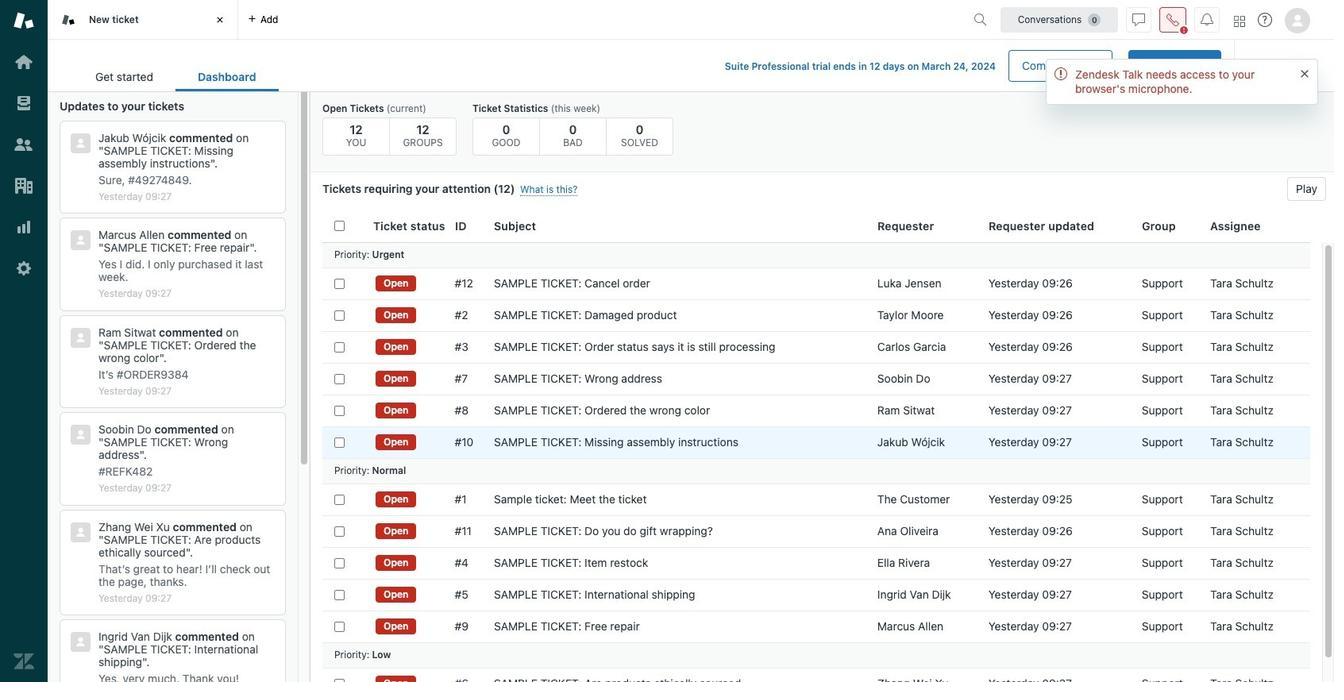 Task type: describe. For each thing, give the bounding box(es) containing it.
get started image
[[14, 52, 34, 72]]

close image
[[212, 12, 228, 28]]

tabs tab list
[[48, 0, 968, 40]]

customers image
[[14, 134, 34, 155]]

main element
[[0, 0, 48, 682]]

March 24, 2024 text field
[[922, 60, 996, 72]]

zendesk support image
[[14, 10, 34, 31]]

1 vertical spatial tab
[[73, 62, 176, 91]]

get help image
[[1258, 13, 1273, 27]]

Select All Tickets checkbox
[[334, 221, 345, 231]]

admin image
[[14, 258, 34, 279]]

organizations image
[[14, 176, 34, 196]]



Task type: vqa. For each thing, say whether or not it's contained in the screenshot.
CONVERSATIONLABEL Log
no



Task type: locate. For each thing, give the bounding box(es) containing it.
zendesk image
[[14, 651, 34, 672]]

button displays agent's chat status as invisible. image
[[1133, 13, 1146, 26]]

None checkbox
[[334, 374, 345, 384], [334, 406, 345, 416], [334, 437, 345, 448], [334, 526, 345, 537], [334, 558, 345, 568], [334, 590, 345, 600], [334, 374, 345, 384], [334, 406, 345, 416], [334, 437, 345, 448], [334, 526, 345, 537], [334, 558, 345, 568], [334, 590, 345, 600]]

grid
[[311, 211, 1335, 682]]

None checkbox
[[334, 278, 345, 289], [334, 310, 345, 321], [334, 342, 345, 352], [334, 495, 345, 505], [334, 622, 345, 632], [334, 679, 345, 682], [334, 278, 345, 289], [334, 310, 345, 321], [334, 342, 345, 352], [334, 495, 345, 505], [334, 622, 345, 632], [334, 679, 345, 682]]

notifications image
[[1201, 13, 1214, 26]]

0 vertical spatial tab
[[48, 0, 238, 40]]

tab
[[48, 0, 238, 40], [73, 62, 176, 91]]

reporting image
[[14, 217, 34, 238]]

zendesk products image
[[1235, 15, 1246, 27]]

tab list
[[73, 62, 279, 91]]

views image
[[14, 93, 34, 114]]



